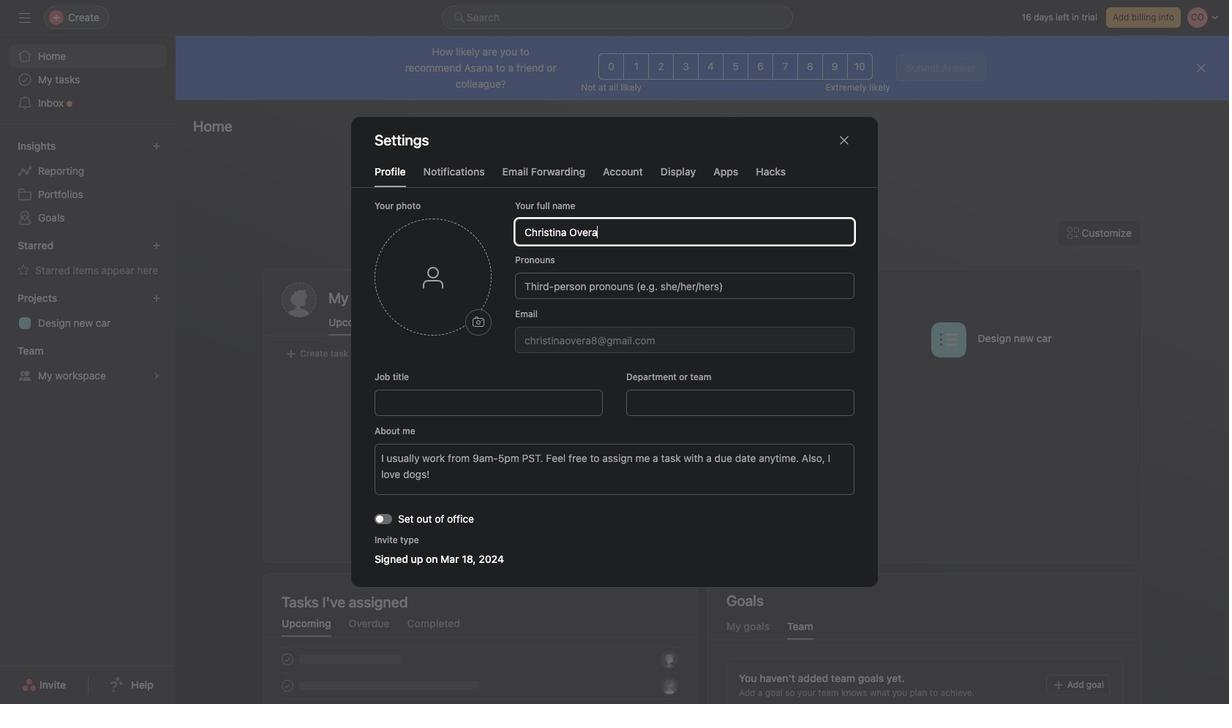 Task type: vqa. For each thing, say whether or not it's contained in the screenshot.
Settings tab list
yes



Task type: describe. For each thing, give the bounding box(es) containing it.
list image
[[940, 331, 958, 349]]

close this dialog image
[[839, 135, 851, 146]]

insights element
[[0, 133, 176, 233]]

add profile photo image
[[282, 283, 317, 318]]

settings tab list
[[351, 164, 878, 188]]

I usually work from 9am-5pm PST. Feel free to assign me a task with a due date anytime. Also, I love dogs! text field
[[375, 444, 855, 496]]

teams element
[[0, 338, 176, 391]]

Third-person pronouns (e.g. she/her/hers) text field
[[515, 273, 855, 299]]

dismiss image
[[1196, 62, 1208, 74]]



Task type: locate. For each thing, give the bounding box(es) containing it.
projects element
[[0, 285, 176, 338]]

upload new photo image
[[473, 317, 485, 329]]

None text field
[[515, 219, 855, 245]]

switch
[[375, 514, 392, 524]]

option group
[[599, 53, 873, 80]]

None text field
[[515, 327, 855, 354], [375, 390, 603, 416], [627, 390, 855, 416], [515, 327, 855, 354], [375, 390, 603, 416], [627, 390, 855, 416]]

hide sidebar image
[[19, 12, 31, 23]]

starred element
[[0, 233, 176, 285]]

None radio
[[624, 53, 649, 80], [748, 53, 774, 80], [773, 53, 798, 80], [798, 53, 823, 80], [624, 53, 649, 80], [748, 53, 774, 80], [773, 53, 798, 80], [798, 53, 823, 80]]

list box
[[442, 6, 793, 29]]

dialog
[[351, 117, 878, 588]]

global element
[[0, 36, 176, 124]]

None radio
[[599, 53, 624, 80], [649, 53, 674, 80], [673, 53, 699, 80], [698, 53, 724, 80], [723, 53, 749, 80], [823, 53, 848, 80], [847, 53, 873, 80], [599, 53, 624, 80], [649, 53, 674, 80], [673, 53, 699, 80], [698, 53, 724, 80], [723, 53, 749, 80], [823, 53, 848, 80], [847, 53, 873, 80]]



